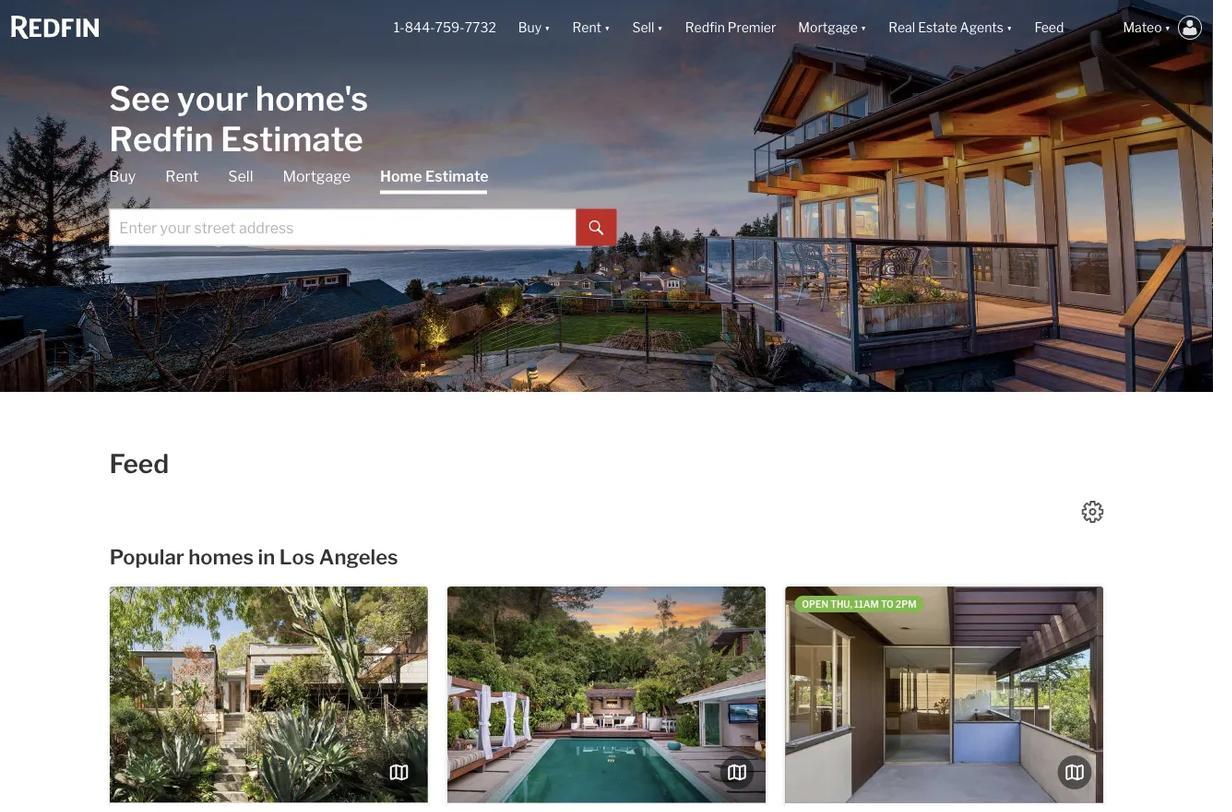 Task type: vqa. For each thing, say whether or not it's contained in the screenshot.
the top Buy
yes



Task type: locate. For each thing, give the bounding box(es) containing it.
1 horizontal spatial feed
[[1034, 20, 1064, 35]]

estimate
[[221, 119, 363, 159], [425, 167, 489, 185]]

0 vertical spatial feed
[[1034, 20, 1064, 35]]

1-844-759-7732 link
[[394, 20, 496, 35]]

rent link
[[165, 167, 199, 187]]

0 horizontal spatial buy
[[109, 167, 136, 185]]

home estimate
[[380, 167, 489, 185]]

▾ right "mateo"
[[1165, 20, 1171, 35]]

mortgage for mortgage ▾
[[798, 20, 858, 35]]

sell
[[632, 20, 654, 35], [228, 167, 253, 185]]

0 vertical spatial rent
[[572, 20, 601, 35]]

mortgage ▾ button
[[798, 0, 866, 55]]

buy ▾ button
[[518, 0, 550, 55]]

▾ for mortgage ▾
[[860, 20, 866, 35]]

1 vertical spatial redfin
[[109, 119, 214, 159]]

0 vertical spatial mortgage
[[798, 20, 858, 35]]

homes
[[188, 545, 254, 570]]

5 ▾ from the left
[[1006, 20, 1012, 35]]

0 horizontal spatial redfin
[[109, 119, 214, 159]]

▾ right rent ▾
[[657, 20, 663, 35]]

rent right buy ▾
[[572, 20, 601, 35]]

sell down the see your home's redfin estimate
[[228, 167, 253, 185]]

sell for sell ▾
[[632, 20, 654, 35]]

1 horizontal spatial rent
[[572, 20, 601, 35]]

rent ▾ button
[[572, 0, 610, 55]]

buy left rent link
[[109, 167, 136, 185]]

sell right rent ▾
[[632, 20, 654, 35]]

popular homes in los angeles
[[110, 545, 398, 570]]

rent inside dropdown button
[[572, 20, 601, 35]]

sell for sell
[[228, 167, 253, 185]]

▾ left sell ▾
[[604, 20, 610, 35]]

0 horizontal spatial rent
[[165, 167, 199, 185]]

▾
[[544, 20, 550, 35], [604, 20, 610, 35], [657, 20, 663, 35], [860, 20, 866, 35], [1006, 20, 1012, 35], [1165, 20, 1171, 35]]

mortgage
[[798, 20, 858, 35], [283, 167, 351, 185]]

buy ▾
[[518, 20, 550, 35]]

▾ left rent ▾
[[544, 20, 550, 35]]

1 horizontal spatial redfin
[[685, 20, 725, 35]]

1 horizontal spatial estimate
[[425, 167, 489, 185]]

rent
[[572, 20, 601, 35], [165, 167, 199, 185]]

1 ▾ from the left
[[544, 20, 550, 35]]

1 vertical spatial buy
[[109, 167, 136, 185]]

real estate agents ▾ link
[[889, 0, 1012, 55]]

1 horizontal spatial sell
[[632, 20, 654, 35]]

buy right the 7732
[[518, 20, 542, 35]]

mortgage left real on the top of page
[[798, 20, 858, 35]]

buy inside dropdown button
[[518, 20, 542, 35]]

rent left 'sell' link
[[165, 167, 199, 185]]

1 vertical spatial rent
[[165, 167, 199, 185]]

estimate right "home"
[[425, 167, 489, 185]]

los
[[279, 545, 315, 570]]

0 vertical spatial redfin
[[685, 20, 725, 35]]

sell inside dropdown button
[[632, 20, 654, 35]]

▾ left real on the top of page
[[860, 20, 866, 35]]

1 vertical spatial estimate
[[425, 167, 489, 185]]

sell link
[[228, 167, 253, 187]]

buy
[[518, 20, 542, 35], [109, 167, 136, 185]]

buy for buy
[[109, 167, 136, 185]]

0 vertical spatial sell
[[632, 20, 654, 35]]

buy inside tab list
[[109, 167, 136, 185]]

0 vertical spatial estimate
[[221, 119, 363, 159]]

estimate up the mortgage link
[[221, 119, 363, 159]]

mortgage inside tab list
[[283, 167, 351, 185]]

2 ▾ from the left
[[604, 20, 610, 35]]

mortgage link
[[283, 167, 351, 187]]

2pm
[[896, 599, 916, 610]]

redfin left premier
[[685, 20, 725, 35]]

3 ▾ from the left
[[657, 20, 663, 35]]

7732
[[465, 20, 496, 35]]

6 ▾ from the left
[[1165, 20, 1171, 35]]

4 ▾ from the left
[[860, 20, 866, 35]]

estate
[[918, 20, 957, 35]]

0 vertical spatial buy
[[518, 20, 542, 35]]

1 horizontal spatial buy
[[518, 20, 542, 35]]

1 horizontal spatial mortgage
[[798, 20, 858, 35]]

1 vertical spatial mortgage
[[283, 167, 351, 185]]

▾ right agents
[[1006, 20, 1012, 35]]

real
[[889, 20, 915, 35]]

redfin
[[685, 20, 725, 35], [109, 119, 214, 159]]

sell ▾ button
[[621, 0, 674, 55]]

real estate agents ▾ button
[[877, 0, 1023, 55]]

in
[[258, 545, 275, 570]]

0 horizontal spatial estimate
[[221, 119, 363, 159]]

redfin up rent link
[[109, 119, 214, 159]]

buy link
[[109, 167, 136, 187]]

mortgage ▾ button
[[787, 0, 877, 55]]

feed
[[1034, 20, 1064, 35], [109, 448, 169, 480]]

1 vertical spatial sell
[[228, 167, 253, 185]]

redfin inside "button"
[[685, 20, 725, 35]]

home's
[[255, 78, 368, 119]]

redfin premier
[[685, 20, 776, 35]]

popular
[[110, 545, 184, 570]]

rent inside tab list
[[165, 167, 199, 185]]

tab list
[[109, 167, 617, 246]]

0 horizontal spatial sell
[[228, 167, 253, 185]]

0 horizontal spatial mortgage
[[283, 167, 351, 185]]

rent for rent ▾
[[572, 20, 601, 35]]

mortgage up enter your street address search field
[[283, 167, 351, 185]]

estimate inside home estimate link
[[425, 167, 489, 185]]

to
[[881, 599, 894, 610]]

see
[[109, 78, 170, 119]]

0 horizontal spatial feed
[[109, 448, 169, 480]]

mortgage inside dropdown button
[[798, 20, 858, 35]]

mortgage ▾
[[798, 20, 866, 35]]



Task type: describe. For each thing, give the bounding box(es) containing it.
1-844-759-7732
[[394, 20, 496, 35]]

premier
[[728, 20, 776, 35]]

photo of 3940 san rafael ave, los angeles, ca 90065 image
[[785, 587, 1103, 803]]

agents
[[960, 20, 1004, 35]]

open
[[802, 599, 828, 610]]

feed button
[[1023, 0, 1112, 55]]

rent ▾ button
[[561, 0, 621, 55]]

▾ for rent ▾
[[604, 20, 610, 35]]

1-
[[394, 20, 405, 35]]

open thu, 11am to 2pm
[[802, 599, 916, 610]]

home estimate link
[[380, 167, 489, 194]]

estimate inside the see your home's redfin estimate
[[221, 119, 363, 159]]

844-
[[405, 20, 435, 35]]

see your home's redfin estimate
[[109, 78, 368, 159]]

home
[[380, 167, 422, 185]]

11am
[[854, 599, 879, 610]]

redfin premier button
[[674, 0, 787, 55]]

thu,
[[830, 599, 852, 610]]

photo of 1854 phillips way, los angeles, ca 90042 image
[[110, 587, 428, 803]]

sell ▾ button
[[632, 0, 663, 55]]

tab list containing buy
[[109, 167, 617, 246]]

Enter your street address search field
[[109, 209, 576, 246]]

▾ for sell ▾
[[657, 20, 663, 35]]

submit search image
[[589, 221, 604, 235]]

buy ▾ button
[[507, 0, 561, 55]]

feed inside feed button
[[1034, 20, 1064, 35]]

sell ▾
[[632, 20, 663, 35]]

angeles
[[319, 545, 398, 570]]

▾ for mateo ▾
[[1165, 20, 1171, 35]]

buy for buy ▾
[[518, 20, 542, 35]]

real estate agents ▾
[[889, 20, 1012, 35]]

mateo
[[1123, 20, 1162, 35]]

your
[[177, 78, 248, 119]]

redfin inside the see your home's redfin estimate
[[109, 119, 214, 159]]

rent for rent
[[165, 167, 199, 185]]

1 vertical spatial feed
[[109, 448, 169, 480]]

mortgage for mortgage
[[283, 167, 351, 185]]

photo of 2605 laurel pass, los angeles, ca 90046 image
[[448, 587, 765, 803]]

▾ for buy ▾
[[544, 20, 550, 35]]

759-
[[435, 20, 465, 35]]

mateo ▾
[[1123, 20, 1171, 35]]

rent ▾
[[572, 20, 610, 35]]



